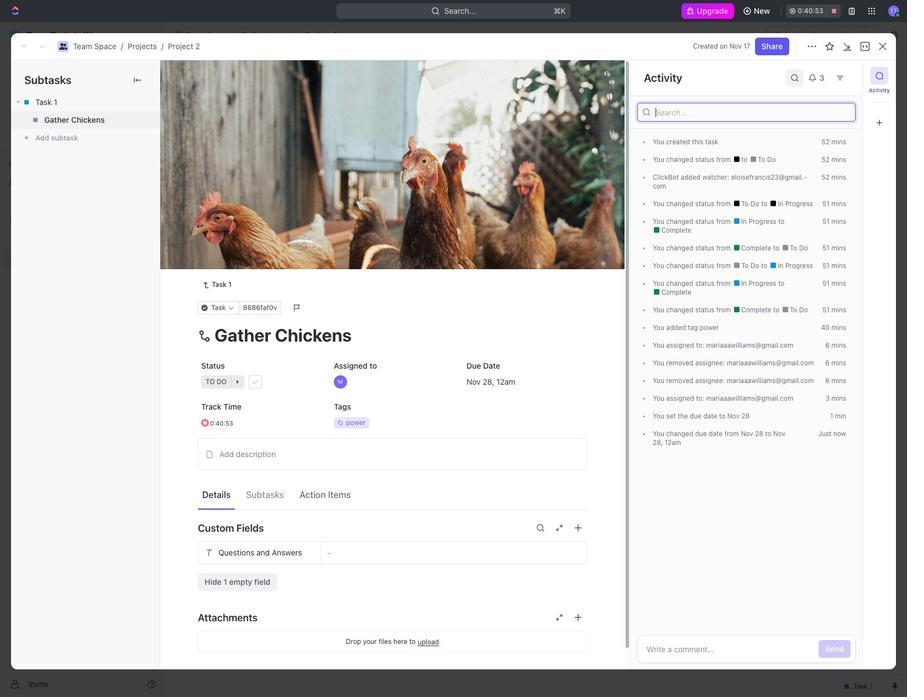 Task type: vqa. For each thing, say whether or not it's contained in the screenshot.


Task type: describe. For each thing, give the bounding box(es) containing it.
0:40:53 for 0:40:53 button
[[798, 7, 824, 15]]

add down 'task 2'
[[223, 230, 237, 240]]

tree inside sidebar navigation
[[4, 192, 160, 342]]

sidebar navigation
[[0, 22, 165, 697]]

1 vertical spatial date
[[709, 430, 723, 438]]

nov 28 , 12 am
[[467, 377, 515, 386]]

add description button
[[202, 446, 583, 463]]

favorites button
[[4, 158, 42, 171]]

1 horizontal spatial add task
[[297, 156, 326, 164]]

8686faf0v button
[[239, 301, 281, 315]]

13 mins from the top
[[832, 376, 846, 385]]

6 status from the top
[[695, 279, 714, 287]]

drop
[[346, 638, 361, 646]]

due date
[[467, 361, 500, 371]]

3 mins
[[826, 394, 846, 402]]

12 inside task sidebar content section
[[665, 438, 672, 447]]

1 vertical spatial due
[[695, 430, 707, 438]]

table link
[[333, 99, 355, 115]]

nov 28
[[653, 430, 786, 447]]

m
[[338, 378, 343, 385]]

subtasks button
[[242, 485, 288, 505]]

1 vertical spatial project 2
[[192, 66, 257, 84]]

status
[[201, 361, 225, 371]]

0:40:53 for 0:40:53 dropdown button
[[210, 419, 233, 427]]

1 vertical spatial user group image
[[59, 43, 67, 50]]

14 you from the top
[[653, 412, 664, 420]]

1 you removed assignee: mariaaawilliams@gmail.com from the top
[[653, 359, 814, 367]]

power inside task sidebar content section
[[700, 323, 719, 332]]

list
[[248, 102, 262, 111]]

11 you from the top
[[653, 359, 664, 367]]

0:40:53 button
[[786, 4, 841, 18]]

2 51 from the top
[[823, 217, 830, 226]]

hide inside dropdown button
[[776, 102, 793, 111]]

1 button for 1
[[247, 191, 263, 202]]

6 changed from the top
[[666, 279, 693, 287]]

2 51 mins from the top
[[823, 217, 846, 226]]

3 for 3
[[820, 73, 824, 82]]

8686faf0v
[[243, 304, 277, 312]]

2 changed status from from the top
[[664, 200, 733, 208]]

tag
[[688, 323, 698, 332]]

1 horizontal spatial project 2
[[305, 30, 338, 40]]

2 inside project 2 link
[[333, 30, 338, 40]]

eloisefrancis23@gmail.
[[731, 173, 807, 181]]

3 for 3 mins
[[826, 394, 830, 402]]

1 inside task sidebar content section
[[830, 412, 833, 420]]

power button
[[331, 413, 454, 433]]

0 vertical spatial projects
[[253, 30, 282, 40]]

you assigned to: mariaaawilliams@gmail.com for 3 mins
[[653, 394, 793, 402]]

1 vertical spatial added
[[666, 323, 686, 332]]

change cover
[[529, 251, 580, 261]]

40 mins
[[821, 323, 846, 332]]

0 vertical spatial ,
[[492, 377, 494, 386]]

just
[[818, 430, 832, 438]]

–
[[327, 548, 331, 557]]

0 horizontal spatial team space link
[[73, 41, 117, 51]]

0 vertical spatial task 1
[[35, 97, 57, 107]]

52 for changed status from
[[822, 155, 830, 164]]

13 you from the top
[[653, 394, 664, 402]]

0 horizontal spatial am
[[505, 377, 515, 386]]

, 12 am
[[661, 438, 681, 447]]

spaces
[[9, 179, 32, 187]]

task sidebar content section
[[628, 60, 862, 669]]

15 you from the top
[[653, 430, 664, 438]]

hide 1 empty field
[[205, 577, 270, 587]]

chickens
[[71, 115, 105, 124]]

assigned
[[334, 361, 368, 371]]

7 you from the top
[[653, 279, 664, 287]]

home
[[27, 57, 48, 67]]

upload
[[418, 638, 439, 646]]

upgrade link
[[681, 3, 734, 19]]

details button
[[198, 485, 235, 505]]

space for team space
[[207, 30, 229, 40]]

0 vertical spatial add task button
[[821, 67, 867, 85]]

nov up changed due date from nov 28 to
[[727, 412, 740, 420]]

subtasks inside button
[[246, 490, 284, 500]]

subtask
[[51, 133, 78, 142]]

0 vertical spatial due
[[690, 412, 702, 420]]

gather
[[44, 115, 69, 124]]

task 2
[[223, 211, 246, 221]]

fields
[[236, 522, 264, 534]]

to do inside dropdown button
[[206, 378, 227, 386]]

custom fields element
[[198, 541, 587, 591]]

answers
[[272, 548, 302, 557]]

questions
[[218, 548, 254, 557]]

1 52 from the top
[[822, 138, 830, 146]]

2 vertical spatial task 1
[[212, 280, 232, 289]]

2 assignee: from the top
[[695, 376, 725, 385]]

1 vertical spatial project
[[168, 41, 193, 51]]

upgrade
[[697, 6, 728, 15]]

activity inside task sidebar navigation tab list
[[869, 87, 890, 93]]

changed due date from nov 28 to
[[664, 430, 773, 438]]

5 status from the top
[[695, 261, 714, 270]]

11 mins from the top
[[832, 341, 846, 349]]

52 mins for changed status from
[[822, 155, 846, 164]]

docs
[[27, 95, 45, 104]]

on
[[720, 42, 728, 50]]

1 vertical spatial projects
[[128, 41, 157, 51]]

share for share 'button' under new
[[774, 30, 795, 40]]

favorites
[[9, 160, 38, 169]]

invite
[[29, 679, 48, 688]]

tt button
[[885, 2, 903, 20]]

assignees button
[[447, 127, 498, 140]]

assigned for 6 mins
[[666, 341, 694, 349]]

8 changed from the top
[[666, 430, 693, 438]]

40
[[821, 323, 830, 332]]

you added tag power
[[653, 323, 719, 332]]

send
[[825, 644, 844, 653]]

search
[[732, 102, 757, 111]]

share for share 'button' to the right of 17
[[762, 41, 783, 51]]

6 51 mins from the top
[[823, 306, 846, 314]]

2 6 mins from the top
[[825, 359, 846, 367]]

1 changed from the top
[[666, 155, 693, 164]]

dashboards link
[[4, 110, 160, 128]]

assigned for 3 mins
[[666, 394, 694, 402]]

you created this task
[[653, 138, 718, 146]]

table
[[335, 102, 355, 111]]

1 6 mins from the top
[[825, 341, 846, 349]]

home link
[[4, 54, 160, 71]]

gather chickens link
[[11, 111, 160, 129]]

search...
[[444, 6, 476, 15]]

Search tasks... text field
[[769, 125, 880, 142]]

7 status from the top
[[695, 306, 714, 314]]

tt
[[890, 7, 897, 14]]

this
[[692, 138, 703, 146]]

team space
[[186, 30, 229, 40]]

power inside tags power
[[346, 419, 366, 427]]

inbox link
[[4, 72, 160, 90]]

track
[[201, 402, 221, 411]]

custom fields
[[198, 522, 264, 534]]

2 vertical spatial add task button
[[218, 229, 260, 242]]

reposition button
[[470, 247, 523, 265]]

1 mins from the top
[[832, 138, 846, 146]]

1 min
[[830, 412, 846, 420]]

0 horizontal spatial add task
[[223, 230, 255, 240]]

4 status from the top
[[695, 244, 714, 252]]

assignees
[[461, 129, 493, 138]]

customize button
[[799, 99, 855, 115]]

4 changed from the top
[[666, 244, 693, 252]]

2 removed from the top
[[666, 376, 693, 385]]

nov down you set the due date to nov 28
[[741, 430, 753, 438]]

gantt link
[[373, 99, 396, 115]]

– button
[[321, 542, 587, 564]]

0 horizontal spatial task 1 link
[[11, 93, 160, 111]]

hide button
[[763, 99, 796, 115]]

0 vertical spatial subtasks
[[24, 74, 71, 86]]

attachments button
[[198, 604, 587, 631]]

7 changed from the top
[[666, 306, 693, 314]]

1 removed from the top
[[666, 359, 693, 367]]

5 mins from the top
[[832, 217, 846, 226]]

watcher:
[[702, 173, 729, 181]]

the
[[678, 412, 688, 420]]

change cover button
[[523, 247, 587, 265]]

task inside dropdown button
[[211, 304, 226, 312]]

project inside project 2 link
[[305, 30, 331, 40]]

1 button for 2
[[249, 211, 264, 222]]

task sidebar navigation tab list
[[867, 67, 892, 132]]

list link
[[246, 99, 262, 115]]

1 status from the top
[[695, 155, 714, 164]]

questions and answers
[[218, 548, 302, 557]]

nov left 17
[[729, 42, 742, 50]]

, inside task sidebar content section
[[661, 438, 663, 447]]

0 vertical spatial date
[[703, 412, 717, 420]]

52 for added watcher:
[[822, 173, 830, 181]]

Edit task name text field
[[198, 325, 587, 346]]

here
[[393, 638, 407, 646]]

add subtask
[[35, 133, 78, 142]]

cover
[[560, 251, 580, 261]]



Task type: locate. For each thing, give the bounding box(es) containing it.
1 horizontal spatial subtasks
[[246, 490, 284, 500]]

in
[[205, 156, 212, 164], [778, 200, 783, 208], [741, 217, 747, 226], [778, 261, 783, 270], [741, 279, 747, 287]]

removed up the
[[666, 376, 693, 385]]

am inside task sidebar content section
[[672, 438, 681, 447]]

task
[[705, 138, 718, 146]]

0 vertical spatial am
[[505, 377, 515, 386]]

team for team space
[[186, 30, 205, 40]]

7 mins from the top
[[832, 261, 846, 270]]

hide inside custom fields 'element'
[[205, 577, 221, 587]]

add task down calendar
[[297, 156, 326, 164]]

0 vertical spatial you removed assignee: mariaaawilliams@gmail.com
[[653, 359, 814, 367]]

search button
[[718, 99, 761, 115]]

assignee:
[[695, 359, 725, 367], [695, 376, 725, 385]]

1 vertical spatial 52 mins
[[822, 155, 846, 164]]

you assigned to: mariaaawilliams@gmail.com down tag
[[653, 341, 793, 349]]

add inside button
[[219, 450, 234, 459]]

add task down 'task 2'
[[223, 230, 255, 240]]

1 vertical spatial team
[[73, 41, 92, 51]]

add down calendar link
[[297, 156, 310, 164]]

0 horizontal spatial projects link
[[128, 41, 157, 51]]

team for team space / projects / project 2
[[73, 41, 92, 51]]

1 vertical spatial task 1
[[223, 192, 245, 201]]

board
[[206, 102, 228, 111]]

1 vertical spatial you removed assignee: mariaaawilliams@gmail.com
[[653, 376, 814, 385]]

1 vertical spatial 3
[[826, 394, 830, 402]]

space for team space / projects / project 2
[[94, 41, 117, 51]]

3 mins from the top
[[832, 173, 846, 181]]

1 horizontal spatial am
[[672, 438, 681, 447]]

0 vertical spatial added
[[681, 173, 700, 181]]

1 vertical spatial 1 button
[[249, 211, 264, 222]]

subtasks down home
[[24, 74, 71, 86]]

1 to: from the top
[[696, 341, 704, 349]]

0 vertical spatial 6
[[825, 341, 830, 349]]

task button
[[198, 301, 239, 315]]

3 6 from the top
[[825, 376, 830, 385]]

0 horizontal spatial user group image
[[59, 43, 67, 50]]

7 changed status from from the top
[[664, 306, 733, 314]]

you removed assignee: mariaaawilliams@gmail.com up you set the due date to nov 28
[[653, 376, 814, 385]]

share right 17
[[762, 41, 783, 51]]

empty
[[229, 577, 252, 587]]

action items
[[300, 490, 351, 500]]

0:40:53 inside button
[[798, 7, 824, 15]]

3 you from the top
[[653, 200, 664, 208]]

8 mins from the top
[[832, 279, 846, 287]]

0 vertical spatial project
[[305, 30, 331, 40]]

12
[[497, 377, 505, 386], [665, 438, 672, 447]]

,
[[492, 377, 494, 386], [661, 438, 663, 447]]

1 horizontal spatial projects
[[253, 30, 282, 40]]

2 changed from the top
[[666, 200, 693, 208]]

2 vertical spatial 6 mins
[[825, 376, 846, 385]]

add inside "button"
[[35, 133, 49, 142]]

removed
[[666, 359, 693, 367], [666, 376, 693, 385]]

1 horizontal spatial power
[[700, 323, 719, 332]]

0 vertical spatial team
[[186, 30, 205, 40]]

5 51 mins from the top
[[823, 279, 846, 287]]

0 horizontal spatial ,
[[492, 377, 494, 386]]

1 assignee: from the top
[[695, 359, 725, 367]]

0 vertical spatial activity
[[644, 71, 682, 84]]

you
[[653, 138, 664, 146], [653, 155, 664, 164], [653, 200, 664, 208], [653, 217, 664, 226], [653, 244, 664, 252], [653, 261, 664, 270], [653, 279, 664, 287], [653, 306, 664, 314], [653, 323, 664, 332], [653, 341, 664, 349], [653, 359, 664, 367], [653, 376, 664, 385], [653, 394, 664, 402], [653, 412, 664, 420], [653, 430, 664, 438]]

add task up customize in the right of the page
[[827, 71, 861, 80]]

0:40:53 inside dropdown button
[[210, 419, 233, 427]]

3 up just
[[826, 394, 830, 402]]

2 to: from the top
[[696, 394, 704, 402]]

complete
[[659, 226, 691, 234], [739, 244, 773, 252], [659, 288, 691, 296], [739, 306, 773, 314]]

9 you from the top
[[653, 323, 664, 332]]

0:40:53
[[798, 7, 824, 15], [210, 419, 233, 427]]

3 52 mins from the top
[[822, 173, 846, 181]]

project 2
[[305, 30, 338, 40], [192, 66, 257, 84]]

am
[[505, 377, 515, 386], [672, 438, 681, 447]]

10 mins from the top
[[832, 323, 846, 332]]

1 vertical spatial ,
[[661, 438, 663, 447]]

description
[[236, 450, 276, 459]]

5 you from the top
[[653, 244, 664, 252]]

share down new button on the top of the page
[[774, 30, 795, 40]]

date down you set the due date to nov 28
[[709, 430, 723, 438]]

28 inside nov 28
[[653, 438, 661, 447]]

action items button
[[295, 485, 355, 505]]

1 horizontal spatial 0:40:53
[[798, 7, 824, 15]]

to: down tag
[[696, 341, 704, 349]]

status
[[695, 155, 714, 164], [695, 200, 714, 208], [695, 217, 714, 226], [695, 244, 714, 252], [695, 261, 714, 270], [695, 279, 714, 287], [695, 306, 714, 314]]

removed down you added tag power at the right of page
[[666, 359, 693, 367]]

0 vertical spatial you assigned to: mariaaawilliams@gmail.com
[[653, 341, 793, 349]]

2 vertical spatial add task
[[223, 230, 255, 240]]

to: for 6 mins
[[696, 341, 704, 349]]

changed status from
[[664, 155, 733, 164], [664, 200, 733, 208], [664, 217, 733, 226], [664, 244, 733, 252], [664, 261, 733, 270], [664, 279, 733, 287], [664, 306, 733, 314]]

tags power
[[334, 402, 366, 427]]

docs link
[[4, 91, 160, 109]]

progress
[[214, 156, 250, 164], [785, 200, 813, 208], [749, 217, 776, 226], [785, 261, 813, 270], [749, 279, 776, 287]]

nov inside nov 28
[[773, 430, 786, 438]]

12 mins from the top
[[832, 359, 846, 367]]

6 mins from the top
[[832, 244, 846, 252]]

1 vertical spatial assignee:
[[695, 376, 725, 385]]

new
[[754, 6, 770, 15]]

5 51 from the top
[[823, 279, 830, 287]]

1 51 from the top
[[823, 200, 830, 208]]

1 vertical spatial space
[[94, 41, 117, 51]]

to do
[[756, 155, 776, 164], [739, 200, 761, 208], [788, 244, 808, 252], [205, 261, 226, 270], [739, 261, 761, 270], [788, 306, 808, 314], [206, 378, 227, 386]]

3 51 from the top
[[823, 244, 830, 252]]

4 changed status from from the top
[[664, 244, 733, 252]]

user group image
[[176, 33, 183, 38], [59, 43, 67, 50]]

1 vertical spatial to:
[[696, 394, 704, 402]]

12 down 'date'
[[497, 377, 505, 386]]

add down dashboards
[[35, 133, 49, 142]]

gantt
[[375, 102, 396, 111]]

0 horizontal spatial projects
[[128, 41, 157, 51]]

1 horizontal spatial user group image
[[176, 33, 183, 38]]

hide button
[[569, 127, 593, 140]]

change cover button
[[523, 247, 587, 265]]

1 vertical spatial power
[[346, 419, 366, 427]]

3 51 mins from the top
[[823, 244, 846, 252]]

, down you set the due date to nov 28
[[661, 438, 663, 447]]

0 horizontal spatial 12
[[497, 377, 505, 386]]

52 mins
[[822, 138, 846, 146], [822, 155, 846, 164], [822, 173, 846, 181]]

6
[[825, 341, 830, 349], [825, 359, 830, 367], [825, 376, 830, 385]]

0 horizontal spatial team
[[73, 41, 92, 51]]

created
[[693, 42, 718, 50]]

you assigned to: mariaaawilliams@gmail.com for 6 mins
[[653, 341, 793, 349]]

task 1 link up the chickens
[[11, 93, 160, 111]]

added left tag
[[666, 323, 686, 332]]

files
[[379, 638, 392, 646]]

details
[[202, 490, 231, 500]]

add task button down calendar link
[[284, 154, 331, 167]]

just now
[[818, 430, 846, 438]]

/
[[234, 30, 237, 40], [287, 30, 289, 40], [121, 41, 123, 51], [161, 41, 164, 51]]

custom fields button
[[198, 515, 587, 541]]

eloisefrancis23@gmail. com
[[653, 173, 807, 190]]

assigned up the
[[666, 394, 694, 402]]

mins
[[832, 138, 846, 146], [832, 155, 846, 164], [832, 173, 846, 181], [832, 200, 846, 208], [832, 217, 846, 226], [832, 244, 846, 252], [832, 261, 846, 270], [832, 279, 846, 287], [832, 306, 846, 314], [832, 323, 846, 332], [832, 341, 846, 349], [832, 359, 846, 367], [832, 376, 846, 385], [832, 394, 846, 402]]

1 horizontal spatial team
[[186, 30, 205, 40]]

board link
[[204, 99, 228, 115]]

add task
[[827, 71, 861, 80], [297, 156, 326, 164], [223, 230, 255, 240]]

0 horizontal spatial subtasks
[[24, 74, 71, 86]]

share button
[[767, 27, 802, 44], [755, 38, 789, 55]]

, down 'date'
[[492, 377, 494, 386]]

2 6 from the top
[[825, 359, 830, 367]]

team
[[186, 30, 205, 40], [73, 41, 92, 51]]

1 horizontal spatial projects link
[[239, 29, 285, 42]]

assignee: down tag
[[695, 359, 725, 367]]

4 you from the top
[[653, 217, 664, 226]]

0 vertical spatial user group image
[[176, 33, 183, 38]]

you removed assignee: mariaaawilliams@gmail.com down tag
[[653, 359, 814, 367]]

due
[[467, 361, 481, 371]]

3
[[820, 73, 824, 82], [826, 394, 830, 402]]

add left the description at the left bottom
[[219, 450, 234, 459]]

0 vertical spatial assigned
[[666, 341, 694, 349]]

you set the due date to nov 28
[[653, 412, 750, 420]]

1 vertical spatial share
[[762, 41, 783, 51]]

3 button
[[804, 69, 831, 87]]

assignee: up you set the due date to nov 28
[[695, 376, 725, 385]]

1 vertical spatial 6 mins
[[825, 359, 846, 367]]

0 vertical spatial assignee:
[[695, 359, 725, 367]]

1 horizontal spatial 12
[[665, 438, 672, 447]]

0 vertical spatial 3
[[820, 73, 824, 82]]

6 51 from the top
[[823, 306, 830, 314]]

2 52 mins from the top
[[822, 155, 846, 164]]

1 vertical spatial hide
[[574, 129, 589, 138]]

0 vertical spatial share
[[774, 30, 795, 40]]

1 vertical spatial you assigned to: mariaaawilliams@gmail.com
[[653, 394, 793, 402]]

2 horizontal spatial add task
[[827, 71, 861, 80]]

Search... text field
[[656, 104, 855, 121]]

assigned to
[[334, 361, 377, 371]]

1 horizontal spatial task 1 link
[[198, 278, 236, 291]]

user group image
[[11, 217, 20, 223]]

1 you from the top
[[653, 138, 664, 146]]

1 vertical spatial 0:40:53
[[210, 419, 233, 427]]

share button right 17
[[755, 38, 789, 55]]

space
[[207, 30, 229, 40], [94, 41, 117, 51]]

52
[[822, 138, 830, 146], [822, 155, 830, 164], [822, 173, 830, 181]]

3 up customize button
[[820, 73, 824, 82]]

52 mins for added watcher:
[[822, 173, 846, 181]]

share button down new
[[767, 27, 802, 44]]

to:
[[696, 341, 704, 349], [696, 394, 704, 402]]

1 vertical spatial 52
[[822, 155, 830, 164]]

0 horizontal spatial space
[[94, 41, 117, 51]]

2 vertical spatial project
[[192, 66, 242, 84]]

now
[[834, 430, 846, 438]]

1 button
[[247, 191, 263, 202], [249, 211, 264, 222]]

1 horizontal spatial 3
[[826, 394, 830, 402]]

items
[[328, 490, 351, 500]]

3 status from the top
[[695, 217, 714, 226]]

created
[[666, 138, 690, 146]]

user group image left the team space at the top of page
[[176, 33, 183, 38]]

1 52 mins from the top
[[822, 138, 846, 146]]

1 vertical spatial activity
[[869, 87, 890, 93]]

1 changed status from from the top
[[664, 155, 733, 164]]

1 horizontal spatial activity
[[869, 87, 890, 93]]

add task button up customize in the right of the page
[[821, 67, 867, 85]]

added watcher:
[[679, 173, 731, 181]]

9 mins from the top
[[832, 306, 846, 314]]

1 horizontal spatial space
[[207, 30, 229, 40]]

0 vertical spatial task 1 link
[[11, 93, 160, 111]]

4 51 mins from the top
[[823, 261, 846, 270]]

10 you from the top
[[653, 341, 664, 349]]

do inside dropdown button
[[217, 378, 227, 386]]

gather chickens
[[44, 115, 105, 124]]

1 vertical spatial subtasks
[[246, 490, 284, 500]]

hide inside button
[[574, 129, 589, 138]]

0 vertical spatial hide
[[776, 102, 793, 111]]

upload button
[[418, 638, 439, 646]]

calendar link
[[280, 99, 315, 115]]

nov
[[729, 42, 742, 50], [467, 377, 481, 386], [727, 412, 740, 420], [741, 430, 753, 438], [773, 430, 786, 438]]

1 vertical spatial add task
[[297, 156, 326, 164]]

0 vertical spatial 1 button
[[247, 191, 263, 202]]

2 you from the top
[[653, 155, 664, 164]]

time
[[224, 402, 242, 411]]

1 vertical spatial am
[[672, 438, 681, 447]]

5 changed from the top
[[666, 261, 693, 270]]

subtasks up fields
[[246, 490, 284, 500]]

2 assigned from the top
[[666, 394, 694, 402]]

task 1 up dashboards
[[35, 97, 57, 107]]

0 vertical spatial space
[[207, 30, 229, 40]]

attachments
[[198, 612, 258, 623]]

from
[[716, 155, 731, 164], [716, 200, 731, 208], [716, 217, 731, 226], [716, 244, 731, 252], [716, 261, 731, 270], [716, 279, 731, 287], [716, 306, 731, 314], [725, 430, 739, 438]]

to inside drop your files here to upload
[[409, 638, 416, 646]]

due right the
[[690, 412, 702, 420]]

add up customize in the right of the page
[[827, 71, 842, 80]]

add
[[827, 71, 842, 80], [35, 133, 49, 142], [297, 156, 310, 164], [223, 230, 237, 240], [219, 450, 234, 459]]

0 vertical spatial project 2
[[305, 30, 338, 40]]

1 assigned from the top
[[666, 341, 694, 349]]

1 inside custom fields 'element'
[[223, 577, 227, 587]]

nov left just
[[773, 430, 786, 438]]

2 horizontal spatial add task button
[[821, 67, 867, 85]]

12 you from the top
[[653, 376, 664, 385]]

m button
[[331, 372, 454, 392]]

task 1 link
[[11, 93, 160, 111], [198, 278, 236, 291]]

power down the tags
[[346, 419, 366, 427]]

project 2 link
[[291, 29, 340, 42], [168, 41, 200, 51]]

1 51 mins from the top
[[823, 200, 846, 208]]

1 6 from the top
[[825, 341, 830, 349]]

task 1 link up task dropdown button
[[198, 278, 236, 291]]

6 changed status from from the top
[[664, 279, 733, 287]]

5 changed status from from the top
[[664, 261, 733, 270]]

4 mins from the top
[[832, 200, 846, 208]]

assigned
[[666, 341, 694, 349], [666, 394, 694, 402]]

power right tag
[[700, 323, 719, 332]]

3 changed status from from the top
[[664, 217, 733, 226]]

new button
[[738, 2, 777, 20]]

to inside dropdown button
[[206, 378, 215, 386]]

1 vertical spatial 12
[[665, 438, 672, 447]]

date
[[483, 361, 500, 371]]

assigned down you added tag power at the right of page
[[666, 341, 694, 349]]

drop your files here to upload
[[346, 638, 439, 646]]

customize
[[813, 102, 852, 111]]

to: for 3 mins
[[696, 394, 704, 402]]

0:40:53 up automations
[[798, 7, 824, 15]]

calendar
[[282, 102, 315, 111]]

activity inside task sidebar content section
[[644, 71, 682, 84]]

added right clickbot
[[681, 173, 700, 181]]

you assigned to: mariaaawilliams@gmail.com up you set the due date to nov 28
[[653, 394, 793, 402]]

3 inside '3' dropdown button
[[820, 73, 824, 82]]

2 status from the top
[[695, 200, 714, 208]]

2 mins from the top
[[832, 155, 846, 164]]

2 you assigned to: mariaaawilliams@gmail.com from the top
[[653, 394, 793, 402]]

track time
[[201, 402, 242, 411]]

tree
[[4, 192, 160, 342]]

nov down due
[[467, 377, 481, 386]]

add task button down 'task 2'
[[218, 229, 260, 242]]

due down you set the due date to nov 28
[[695, 430, 707, 438]]

4 51 from the top
[[823, 261, 830, 270]]

0 vertical spatial removed
[[666, 359, 693, 367]]

3 52 from the top
[[822, 173, 830, 181]]

2 you removed assignee: mariaaawilliams@gmail.com from the top
[[653, 376, 814, 385]]

1 horizontal spatial team space link
[[172, 29, 232, 42]]

1 vertical spatial 6
[[825, 359, 830, 367]]

2 52 from the top
[[822, 155, 830, 164]]

0 horizontal spatial project 2 link
[[168, 41, 200, 51]]

task 1 up 'task 2'
[[223, 192, 245, 201]]

3 6 mins from the top
[[825, 376, 846, 385]]

task 1 up task dropdown button
[[212, 280, 232, 289]]

1 you assigned to: mariaaawilliams@gmail.com from the top
[[653, 341, 793, 349]]

0 vertical spatial 0:40:53
[[798, 7, 824, 15]]

0 horizontal spatial hide
[[205, 577, 221, 587]]

1 horizontal spatial project 2 link
[[291, 29, 340, 42]]

user group image up home link
[[59, 43, 67, 50]]

date up changed due date from nov 28 to
[[703, 412, 717, 420]]

1 vertical spatial assigned
[[666, 394, 694, 402]]

2 vertical spatial 52 mins
[[822, 173, 846, 181]]

to: up you set the due date to nov 28
[[696, 394, 704, 402]]

12 down set
[[665, 438, 672, 447]]

8 you from the top
[[653, 306, 664, 314]]

3 changed from the top
[[666, 217, 693, 226]]

0:40:53 down "track time"
[[210, 419, 233, 427]]

⌘k
[[554, 6, 566, 15]]

6 you from the top
[[653, 261, 664, 270]]

0 vertical spatial add task
[[827, 71, 861, 80]]

1 vertical spatial task 1 link
[[198, 278, 236, 291]]

0 horizontal spatial activity
[[644, 71, 682, 84]]

0 vertical spatial 12
[[497, 377, 505, 386]]

14 mins from the top
[[832, 394, 846, 402]]

1 vertical spatial add task button
[[284, 154, 331, 167]]

0 vertical spatial to:
[[696, 341, 704, 349]]



